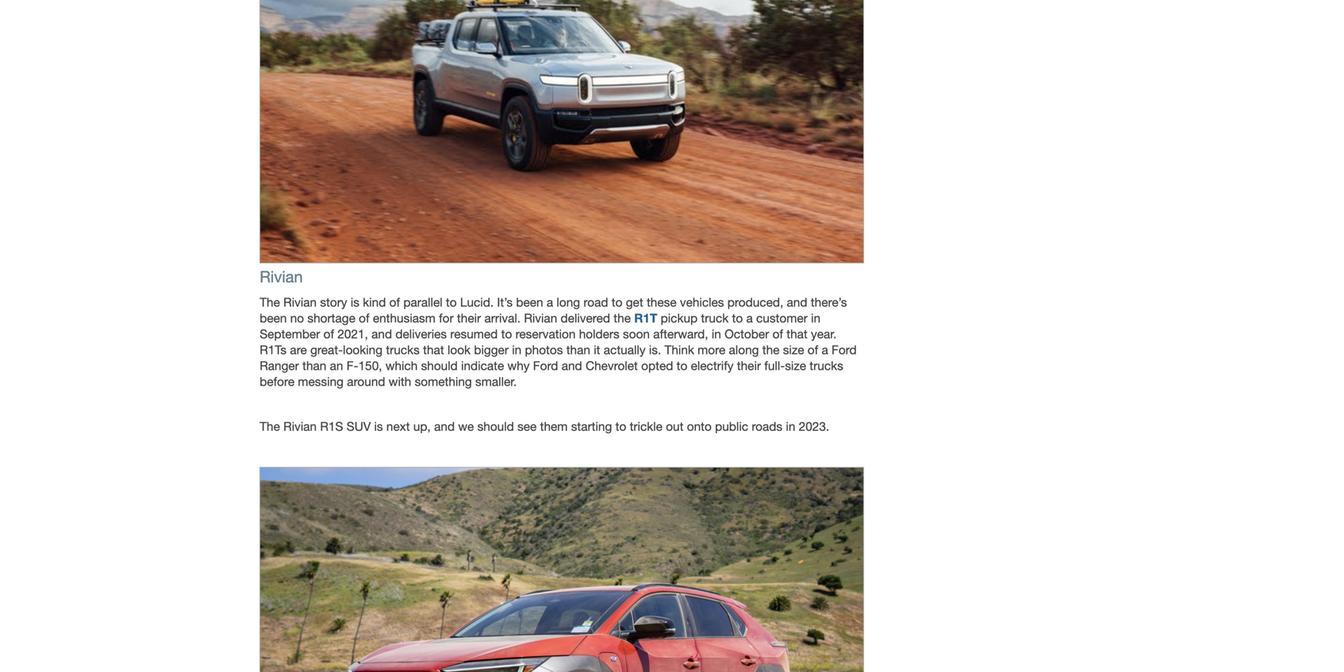 Task type: vqa. For each thing, say whether or not it's contained in the screenshot.
with
yes



Task type: describe. For each thing, give the bounding box(es) containing it.
ranger
[[260, 359, 299, 373]]

no
[[290, 311, 304, 326]]

road
[[584, 295, 609, 310]]

reservation
[[516, 327, 576, 341]]

year.
[[811, 327, 837, 341]]

2023.
[[799, 419, 830, 434]]

0 vertical spatial size
[[783, 343, 805, 357]]

pickup truck to a customer in september of 2021, and deliveries resumed to reservation holders soon afterward, in october of that year. r1ts are great-looking trucks that look bigger in photos than it actually is. think more along the size of a ford ranger than an f-150, which should indicate why ford and chevrolet opted to electrify their full-size trucks before messing around with something smaller.
[[260, 311, 857, 389]]

great-
[[311, 343, 343, 357]]

delivered
[[561, 311, 611, 326]]

in down truck at right
[[712, 327, 722, 341]]

trickle
[[630, 419, 663, 434]]

photos
[[525, 343, 563, 357]]

them
[[540, 419, 568, 434]]

before
[[260, 375, 295, 389]]

look
[[448, 343, 471, 357]]

1 horizontal spatial than
[[567, 343, 591, 357]]

roads
[[752, 419, 783, 434]]

these
[[647, 295, 677, 310]]

1 vertical spatial ford
[[533, 359, 559, 373]]

which
[[386, 359, 418, 373]]

arrival.
[[485, 311, 521, 326]]

next
[[387, 419, 410, 434]]

messing
[[298, 375, 344, 389]]

pickup
[[661, 311, 698, 326]]

long
[[557, 295, 580, 310]]

actually
[[604, 343, 646, 357]]

for
[[439, 311, 454, 326]]

0 vertical spatial that
[[787, 327, 808, 341]]

f-
[[347, 359, 359, 373]]

full-
[[765, 359, 785, 373]]

in up year.
[[811, 311, 821, 326]]

the rivian r1s suv is next up, and we should see them starting to trickle out onto public roads in 2023.
[[260, 419, 830, 434]]

to left trickle
[[616, 419, 627, 434]]

onto
[[687, 419, 712, 434]]

shortage
[[308, 311, 356, 326]]

to down arrival.
[[501, 327, 512, 341]]

are
[[290, 343, 307, 357]]

to left get at the left of page
[[612, 295, 623, 310]]

1 vertical spatial trucks
[[810, 359, 844, 373]]

150,
[[359, 359, 382, 373]]

why
[[508, 359, 530, 373]]

1 vertical spatial that
[[423, 343, 444, 357]]

around
[[347, 375, 385, 389]]

bigger
[[474, 343, 509, 357]]

it's
[[497, 295, 513, 310]]

truck
[[701, 311, 729, 326]]

chevrolet
[[586, 359, 638, 373]]

more
[[698, 343, 726, 357]]

october
[[725, 327, 770, 341]]

is.
[[649, 343, 662, 357]]

up,
[[414, 419, 431, 434]]

0 vertical spatial ford
[[832, 343, 857, 357]]

along
[[729, 343, 759, 357]]

soon
[[623, 327, 650, 341]]

2 vertical spatial a
[[822, 343, 829, 357]]

of up great-
[[324, 327, 334, 341]]

1 vertical spatial been
[[260, 311, 287, 326]]

indicate
[[461, 359, 504, 373]]

of down kind
[[359, 311, 370, 326]]

1 horizontal spatial a
[[747, 311, 753, 326]]

the for the rivian story is kind of parallel to lucid. it's been a long road to get these vehicles produced, and there's been no shortage of enthusiasm for their arrival. rivian delivered the
[[260, 295, 280, 310]]



Task type: locate. For each thing, give the bounding box(es) containing it.
of down customer
[[773, 327, 784, 341]]

story
[[320, 295, 347, 310]]

a
[[547, 295, 554, 310], [747, 311, 753, 326], [822, 343, 829, 357]]

1 vertical spatial their
[[737, 359, 761, 373]]

their inside the rivian story is kind of parallel to lucid. it's been a long road to get these vehicles produced, and there's been no shortage of enthusiasm for their arrival. rivian delivered the
[[457, 311, 481, 326]]

to down think
[[677, 359, 688, 373]]

0 vertical spatial the
[[260, 295, 280, 310]]

of up "enthusiasm"
[[390, 295, 400, 310]]

size
[[783, 343, 805, 357], [785, 359, 807, 373]]

should inside pickup truck to a customer in september of 2021, and deliveries resumed to reservation holders soon afterward, in october of that year. r1ts are great-looking trucks that look bigger in photos than it actually is. think more along the size of a ford ranger than an f-150, which should indicate why ford and chevrolet opted to electrify their full-size trucks before messing around with something smaller.
[[421, 359, 458, 373]]

1 vertical spatial size
[[785, 359, 807, 373]]

0 horizontal spatial that
[[423, 343, 444, 357]]

a left long
[[547, 295, 554, 310]]

should
[[421, 359, 458, 373], [478, 419, 514, 434]]

electrify
[[691, 359, 734, 373]]

their
[[457, 311, 481, 326], [737, 359, 761, 373]]

a down year.
[[822, 343, 829, 357]]

something
[[415, 375, 472, 389]]

1 vertical spatial the
[[260, 419, 280, 434]]

opted
[[642, 359, 674, 373]]

than left it
[[567, 343, 591, 357]]

1 horizontal spatial their
[[737, 359, 761, 373]]

parallel
[[404, 295, 443, 310]]

and up looking
[[372, 327, 392, 341]]

a up october
[[747, 311, 753, 326]]

the for the rivian r1s suv is next up, and we should see them starting to trickle out onto public roads in 2023.
[[260, 419, 280, 434]]

and down photos
[[562, 359, 583, 373]]

r1ts
[[260, 343, 287, 357]]

0 vertical spatial trucks
[[386, 343, 420, 357]]

1 vertical spatial should
[[478, 419, 514, 434]]

of
[[390, 295, 400, 310], [359, 311, 370, 326], [324, 327, 334, 341], [773, 327, 784, 341], [808, 343, 819, 357]]

the inside the rivian story is kind of parallel to lucid. it's been a long road to get these vehicles produced, and there's been no shortage of enthusiasm for their arrival. rivian delivered the
[[614, 311, 631, 326]]

1 vertical spatial a
[[747, 311, 753, 326]]

that
[[787, 327, 808, 341], [423, 343, 444, 357]]

in left 2023.
[[786, 419, 796, 434]]

public
[[715, 419, 749, 434]]

been up the september
[[260, 311, 287, 326]]

get
[[626, 295, 644, 310]]

is left kind
[[351, 295, 360, 310]]

than
[[567, 343, 591, 357], [303, 359, 327, 373]]

2022 rivian r1t preview summaryimage image
[[260, 0, 865, 264]]

0 horizontal spatial should
[[421, 359, 458, 373]]

that down customer
[[787, 327, 808, 341]]

0 horizontal spatial than
[[303, 359, 327, 373]]

see
[[518, 419, 537, 434]]

starting
[[571, 419, 612, 434]]

the inside the rivian story is kind of parallel to lucid. it's been a long road to get these vehicles produced, and there's been no shortage of enthusiasm for their arrival. rivian delivered the
[[260, 295, 280, 310]]

ford
[[832, 343, 857, 357], [533, 359, 559, 373]]

1 horizontal spatial been
[[516, 295, 544, 310]]

1 horizontal spatial ford
[[832, 343, 857, 357]]

size down customer
[[785, 359, 807, 373]]

their down along
[[737, 359, 761, 373]]

1 horizontal spatial the
[[763, 343, 780, 357]]

a inside the rivian story is kind of parallel to lucid. it's been a long road to get these vehicles produced, and there's been no shortage of enthusiasm for their arrival. rivian delivered the
[[547, 295, 554, 310]]

there's
[[811, 295, 847, 310]]

is left next
[[374, 419, 383, 434]]

should right 'we'
[[478, 419, 514, 434]]

think
[[665, 343, 695, 357]]

their up 'resumed'
[[457, 311, 481, 326]]

trucks down year.
[[810, 359, 844, 373]]

2 the from the top
[[260, 419, 280, 434]]

is
[[351, 295, 360, 310], [374, 419, 383, 434]]

lucid.
[[460, 295, 494, 310]]

holders
[[579, 327, 620, 341]]

size up full-
[[783, 343, 805, 357]]

0 vertical spatial the
[[614, 311, 631, 326]]

to up for
[[446, 295, 457, 310]]

smaller.
[[476, 375, 517, 389]]

0 horizontal spatial trucks
[[386, 343, 420, 357]]

2 horizontal spatial a
[[822, 343, 829, 357]]

september
[[260, 327, 320, 341]]

afterward,
[[654, 327, 709, 341]]

0 vertical spatial than
[[567, 343, 591, 357]]

0 horizontal spatial ford
[[533, 359, 559, 373]]

ford down year.
[[832, 343, 857, 357]]

deliveries
[[396, 327, 447, 341]]

0 vertical spatial a
[[547, 295, 554, 310]]

the inside pickup truck to a customer in september of 2021, and deliveries resumed to reservation holders soon afterward, in october of that year. r1ts are great-looking trucks that look bigger in photos than it actually is. think more along the size of a ford ranger than an f-150, which should indicate why ford and chevrolet opted to electrify their full-size trucks before messing around with something smaller.
[[763, 343, 780, 357]]

trucks up "which"
[[386, 343, 420, 357]]

1 horizontal spatial is
[[374, 419, 383, 434]]

we
[[458, 419, 474, 434]]

the down before at bottom left
[[260, 419, 280, 434]]

kind
[[363, 295, 386, 310]]

r1s
[[320, 419, 343, 434]]

0 horizontal spatial been
[[260, 311, 287, 326]]

suv
[[347, 419, 371, 434]]

an
[[330, 359, 343, 373]]

their inside pickup truck to a customer in september of 2021, and deliveries resumed to reservation holders soon afterward, in october of that year. r1ts are great-looking trucks that look bigger in photos than it actually is. think more along the size of a ford ranger than an f-150, which should indicate why ford and chevrolet opted to electrify their full-size trucks before messing around with something smaller.
[[737, 359, 761, 373]]

resumed
[[450, 327, 498, 341]]

the rivian story is kind of parallel to lucid. it's been a long road to get these vehicles produced, and there's been no shortage of enthusiasm for their arrival. rivian delivered the
[[260, 295, 847, 326]]

is inside the rivian story is kind of parallel to lucid. it's been a long road to get these vehicles produced, and there's been no shortage of enthusiasm for their arrival. rivian delivered the
[[351, 295, 360, 310]]

0 vertical spatial their
[[457, 311, 481, 326]]

customer
[[757, 311, 808, 326]]

trucks
[[386, 343, 420, 357], [810, 359, 844, 373]]

1 horizontal spatial trucks
[[810, 359, 844, 373]]

than up 'messing'
[[303, 359, 327, 373]]

with
[[389, 375, 412, 389]]

rivian
[[260, 268, 303, 286], [284, 295, 317, 310], [524, 311, 558, 326], [284, 419, 317, 434]]

the
[[614, 311, 631, 326], [763, 343, 780, 357]]

r1t link
[[635, 311, 658, 326]]

0 horizontal spatial a
[[547, 295, 554, 310]]

r1t
[[635, 311, 658, 326]]

in
[[811, 311, 821, 326], [712, 327, 722, 341], [512, 343, 522, 357], [786, 419, 796, 434]]

the up full-
[[763, 343, 780, 357]]

vehicles
[[680, 295, 724, 310]]

1 vertical spatial than
[[303, 359, 327, 373]]

0 vertical spatial is
[[351, 295, 360, 310]]

0 horizontal spatial their
[[457, 311, 481, 326]]

and
[[787, 295, 808, 310], [372, 327, 392, 341], [562, 359, 583, 373], [434, 419, 455, 434]]

2023 subaru solterra review summary image
[[260, 467, 865, 672]]

looking
[[343, 343, 383, 357]]

0 vertical spatial should
[[421, 359, 458, 373]]

been
[[516, 295, 544, 310], [260, 311, 287, 326]]

1 vertical spatial the
[[763, 343, 780, 357]]

2021,
[[338, 327, 368, 341]]

out
[[666, 419, 684, 434]]

enthusiasm
[[373, 311, 436, 326]]

should up something
[[421, 359, 458, 373]]

produced,
[[728, 295, 784, 310]]

1 horizontal spatial should
[[478, 419, 514, 434]]

and left 'we'
[[434, 419, 455, 434]]

the
[[260, 295, 280, 310], [260, 419, 280, 434]]

it
[[594, 343, 601, 357]]

1 vertical spatial is
[[374, 419, 383, 434]]

0 horizontal spatial is
[[351, 295, 360, 310]]

1 horizontal spatial that
[[787, 327, 808, 341]]

and up customer
[[787, 295, 808, 310]]

to up october
[[732, 311, 743, 326]]

been right it's
[[516, 295, 544, 310]]

1 the from the top
[[260, 295, 280, 310]]

ford down photos
[[533, 359, 559, 373]]

the up the september
[[260, 295, 280, 310]]

the down get at the left of page
[[614, 311, 631, 326]]

0 horizontal spatial the
[[614, 311, 631, 326]]

0 vertical spatial been
[[516, 295, 544, 310]]

and inside the rivian story is kind of parallel to lucid. it's been a long road to get these vehicles produced, and there's been no shortage of enthusiasm for their arrival. rivian delivered the
[[787, 295, 808, 310]]

to
[[446, 295, 457, 310], [612, 295, 623, 310], [732, 311, 743, 326], [501, 327, 512, 341], [677, 359, 688, 373], [616, 419, 627, 434]]

in up why
[[512, 343, 522, 357]]

of down year.
[[808, 343, 819, 357]]

that down deliveries
[[423, 343, 444, 357]]



